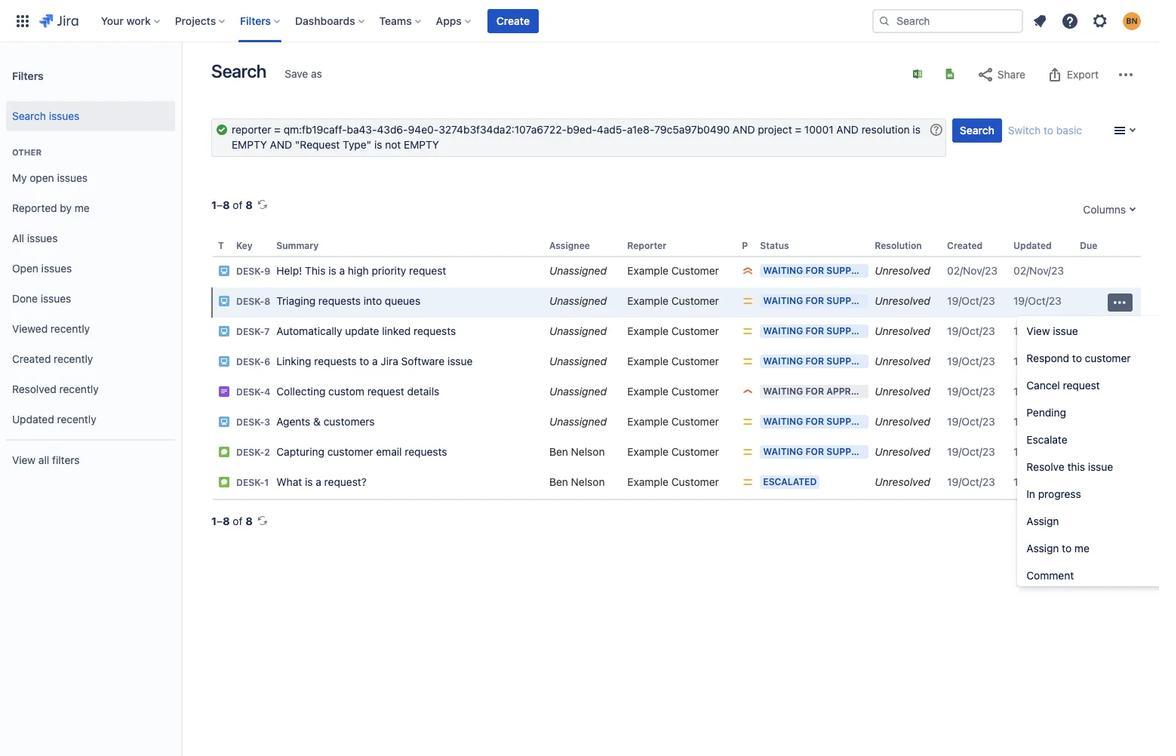 Task type: vqa. For each thing, say whether or not it's contained in the screenshot.
leftmost View
yes



Task type: describe. For each thing, give the bounding box(es) containing it.
in progress link
[[1018, 483, 1160, 507]]

projects
[[175, 14, 216, 27]]

requests right email
[[405, 446, 447, 458]]

1 of from the top
[[233, 199, 243, 211]]

example customer link for linking requests to a jira software issue
[[628, 355, 719, 368]]

desk-7 automatically update linked requests
[[236, 325, 456, 338]]

1 1 – 8 of 8 from the top
[[211, 199, 253, 211]]

issues for open issues
[[41, 262, 72, 275]]

1 vertical spatial issue
[[448, 355, 473, 368]]

create button
[[488, 9, 539, 33]]

desk- for capturing
[[236, 447, 264, 458]]

ben for what is a request?
[[550, 476, 568, 489]]

all issues link
[[6, 223, 175, 254]]

apps button
[[432, 9, 477, 33]]

&
[[313, 415, 321, 428]]

8 down service request image
[[223, 515, 230, 528]]

0 vertical spatial issue
[[1053, 325, 1079, 338]]

example customer for help! this is a high priority request
[[628, 264, 719, 277]]

switch
[[1009, 124, 1041, 137]]

example for help! this is a high priority request
[[628, 264, 669, 277]]

recently for created recently
[[54, 352, 93, 365]]

comment
[[1027, 569, 1075, 582]]

a for is
[[339, 264, 345, 277]]

open issues link
[[6, 254, 175, 284]]

save
[[285, 67, 308, 80]]

reported
[[12, 201, 57, 214]]

me for reported by me
[[75, 201, 90, 214]]

view for view issue
[[1027, 325, 1051, 338]]

triaging requests into queues link
[[277, 295, 421, 307]]

recently for resolved recently
[[59, 382, 99, 395]]

teams
[[380, 14, 412, 27]]

desk-3 agents & customers
[[236, 415, 375, 428]]

desk-6 linking requests to a jira software issue
[[236, 355, 473, 368]]

save as
[[285, 67, 322, 80]]

desk- for linking
[[236, 356, 264, 368]]

recently for viewed recently
[[51, 322, 90, 335]]

created for created recently
[[12, 352, 51, 365]]

for for automatically update linked requests
[[806, 326, 825, 337]]

1 – from the top
[[217, 199, 223, 211]]

6 waiting from the top
[[764, 416, 804, 427]]

columns
[[1084, 203, 1126, 216]]

high image
[[742, 386, 755, 398]]

me for assign to me
[[1075, 542, 1090, 555]]

to for respond
[[1073, 352, 1083, 365]]

2 horizontal spatial issue
[[1089, 461, 1114, 474]]

triaging
[[277, 295, 316, 307]]

open in microsoft excel image
[[912, 68, 924, 80]]

my open issues
[[12, 171, 88, 184]]

recently for updated recently
[[57, 413, 96, 426]]

unassigned for linking requests to a jira software issue
[[550, 355, 607, 368]]

primary element
[[9, 0, 873, 42]]

my open issues link
[[6, 163, 175, 193]]

done issues
[[12, 292, 71, 305]]

your profile and settings image
[[1123, 12, 1142, 30]]

customers
[[324, 415, 375, 428]]

7 unresolved from the top
[[875, 446, 931, 458]]

unassigned for triaging requests into queues
[[550, 295, 607, 307]]

other group
[[6, 131, 175, 439]]

1 horizontal spatial search
[[211, 60, 267, 82]]

nelson for what is a request?
[[571, 476, 605, 489]]

issues for search issues
[[49, 109, 80, 122]]

search for search button
[[960, 124, 995, 137]]

customer for linking requests to a jira software issue
[[672, 355, 719, 368]]

desk- for automatically
[[236, 326, 264, 338]]

resolved
[[12, 382, 56, 395]]

by
[[60, 201, 72, 214]]

waiting for capturing customer email requests
[[764, 446, 804, 458]]

customer for help! this is a high priority request
[[672, 264, 719, 277]]

desk-7 link
[[236, 326, 270, 338]]

3 unresolved from the top
[[875, 325, 931, 338]]

support for capturing customer email requests
[[827, 446, 871, 458]]

unassigned for help! this is a high priority request
[[550, 264, 607, 277]]

7
[[264, 326, 270, 338]]

this
[[305, 264, 326, 277]]

waiting for support unresolved for automatically update linked requests
[[764, 325, 931, 338]]

unassigned for agents & customers
[[550, 415, 607, 428]]

0 horizontal spatial request
[[367, 385, 405, 398]]

for for linking requests to a jira software issue
[[806, 356, 825, 367]]

teams button
[[375, 9, 427, 33]]

2 medium image from the top
[[742, 416, 755, 428]]

for for help! this is a high priority request
[[806, 265, 825, 276]]

assign to me link
[[1018, 537, 1160, 561]]

2 – from the top
[[217, 515, 223, 528]]

service request with approvals image
[[218, 386, 230, 398]]

software
[[401, 355, 445, 368]]

collecting
[[277, 385, 326, 398]]

what
[[277, 476, 302, 489]]

for inside waiting for approval unresolved
[[806, 386, 825, 397]]

columns button
[[1076, 198, 1142, 222]]

jira
[[381, 355, 399, 368]]

priority
[[372, 264, 406, 277]]

your work
[[101, 14, 151, 27]]

search issues link
[[6, 101, 175, 131]]

for for triaging requests into queues
[[806, 295, 825, 307]]

approval
[[827, 386, 876, 397]]

desk-4 link
[[236, 387, 270, 398]]

details
[[407, 385, 440, 398]]

for for capturing customer email requests
[[806, 446, 825, 458]]

updated for updated
[[1014, 240, 1052, 251]]

example customer link for automatically update linked requests
[[628, 325, 719, 338]]

desk- for agents
[[236, 417, 264, 428]]

waiting for approval unresolved
[[764, 385, 931, 398]]

respond to customer link
[[1018, 347, 1160, 371]]

support for automatically update linked requests
[[827, 326, 871, 337]]

done issues link
[[6, 284, 175, 314]]

escalate link
[[1018, 428, 1160, 452]]

medium image for a
[[742, 356, 755, 368]]

example for linking requests to a jira software issue
[[628, 355, 669, 368]]

progress
[[1039, 488, 1082, 501]]

0 horizontal spatial filters
[[12, 69, 44, 82]]

customer for capturing customer email requests
[[672, 446, 719, 458]]

medium image for queues
[[742, 295, 755, 307]]

desk-3 link
[[236, 417, 270, 428]]

6
[[264, 356, 270, 368]]

agents
[[277, 415, 311, 428]]

customer for triaging requests into queues
[[672, 295, 719, 307]]

it help image for automatically
[[218, 326, 230, 338]]

sidebar navigation image
[[165, 60, 198, 91]]

what is a request?
[[277, 476, 367, 489]]

create
[[497, 14, 530, 27]]

example customer link for agents & customers
[[628, 415, 719, 428]]

to left jira
[[360, 355, 369, 368]]

resolve this issue
[[1027, 461, 1114, 474]]

example customer for capturing customer email requests
[[628, 446, 719, 458]]

example for agents & customers
[[628, 415, 669, 428]]

status
[[761, 240, 789, 251]]

all issues
[[12, 231, 58, 244]]

comment link
[[1018, 564, 1160, 588]]

dashboards
[[295, 14, 355, 27]]

as
[[311, 67, 322, 80]]

view all filters
[[12, 453, 80, 466]]

example customer for agents & customers
[[628, 415, 719, 428]]

view for view all filters
[[12, 453, 36, 466]]

resolve
[[1027, 461, 1065, 474]]

assign for assign
[[1027, 515, 1060, 528]]

other
[[12, 147, 42, 157]]

waiting for support unresolved for help! this is a high priority request
[[764, 264, 931, 277]]

example customer for what is a request?
[[628, 476, 719, 489]]

cancel
[[1027, 379, 1061, 392]]

example customer link for capturing customer email requests
[[628, 446, 719, 458]]

linking requests to a jira software issue link
[[277, 355, 473, 368]]

desk-9 link
[[236, 266, 270, 277]]

filters inside dropdown button
[[240, 14, 271, 27]]

8 up "t"
[[223, 199, 230, 211]]

resolved recently
[[12, 382, 99, 395]]

pending link
[[1018, 401, 1160, 425]]

into
[[364, 295, 382, 307]]

medium image for requests
[[742, 446, 755, 458]]

search issues
[[12, 109, 80, 122]]

queues
[[385, 295, 421, 307]]

example customer for collecting custom request details
[[628, 385, 719, 398]]

reported by me
[[12, 201, 90, 214]]

example customer link for triaging requests into queues
[[628, 295, 719, 307]]

switch to basic link
[[1009, 124, 1083, 137]]

assign to me
[[1027, 542, 1090, 555]]

4 unresolved from the top
[[875, 355, 931, 368]]

share
[[998, 68, 1026, 81]]

ben for capturing customer email requests
[[550, 446, 568, 458]]

1 02/nov/23 from the left
[[948, 264, 998, 277]]

8 unresolved from the top
[[875, 476, 931, 489]]

desk-1 link
[[236, 477, 269, 489]]

notifications image
[[1031, 12, 1049, 30]]

example customer link for what is a request?
[[628, 476, 719, 489]]

customer for what is a request?
[[672, 476, 719, 489]]



Task type: locate. For each thing, give the bounding box(es) containing it.
1 customer from the top
[[672, 264, 719, 277]]

recently inside resolved recently link
[[59, 382, 99, 395]]

all
[[38, 453, 49, 466]]

9
[[264, 266, 270, 277]]

2 vertical spatial issue
[[1089, 461, 1114, 474]]

settings image
[[1092, 12, 1110, 30]]

is
[[329, 264, 337, 277], [305, 476, 313, 489]]

3 waiting from the top
[[764, 326, 804, 337]]

it help image left desk-3 link
[[218, 416, 230, 428]]

5 example from the top
[[628, 385, 669, 398]]

4 unassigned from the top
[[550, 355, 607, 368]]

medium image
[[742, 295, 755, 307], [742, 326, 755, 338], [742, 477, 755, 489]]

export button
[[1039, 63, 1107, 87]]

1 vertical spatial filters
[[12, 69, 44, 82]]

1 vertical spatial it help image
[[218, 416, 230, 428]]

waiting for support unresolved for triaging requests into queues
[[764, 295, 931, 307]]

3 medium image from the top
[[742, 477, 755, 489]]

0 vertical spatial of
[[233, 199, 243, 211]]

help image
[[1062, 12, 1080, 30]]

requests
[[319, 295, 361, 307], [414, 325, 456, 338], [314, 355, 357, 368], [405, 446, 447, 458]]

me right by
[[75, 201, 90, 214]]

waiting for support unresolved for linking requests to a jira software issue
[[764, 355, 931, 368]]

0 vertical spatial a
[[339, 264, 345, 277]]

desk- for help!
[[236, 266, 264, 277]]

export
[[1067, 68, 1099, 81]]

view inside "link"
[[1027, 325, 1051, 338]]

medium image for requests
[[742, 326, 755, 338]]

search inside search issues link
[[12, 109, 46, 122]]

1 vertical spatial it help image
[[218, 295, 230, 307]]

issues right all
[[27, 231, 58, 244]]

support for help! this is a high priority request
[[827, 265, 871, 276]]

issue right software
[[448, 355, 473, 368]]

0 vertical spatial ben
[[550, 446, 568, 458]]

key
[[236, 240, 253, 251]]

0 vertical spatial view
[[1027, 325, 1051, 338]]

updated left 'due'
[[1014, 240, 1052, 251]]

it help image left desk-6 link
[[218, 356, 230, 368]]

2 horizontal spatial request
[[1063, 379, 1101, 392]]

5 unresolved from the top
[[875, 385, 931, 398]]

4 waiting for support unresolved from the top
[[764, 355, 931, 368]]

2 it help image from the top
[[218, 295, 230, 307]]

it help image
[[218, 265, 230, 277], [218, 295, 230, 307], [218, 326, 230, 338]]

4 example customer link from the top
[[628, 355, 719, 368]]

due
[[1080, 240, 1098, 251]]

example
[[628, 264, 669, 277], [628, 295, 669, 307], [628, 325, 669, 338], [628, 355, 669, 368], [628, 385, 669, 398], [628, 415, 669, 428], [628, 446, 669, 458], [628, 476, 669, 489]]

desk- inside desk-8 triaging requests into queues
[[236, 296, 264, 307]]

basic
[[1057, 124, 1083, 137]]

recently inside created recently link
[[54, 352, 93, 365]]

example customer link for help! this is a high priority request
[[628, 264, 719, 277]]

1 medium image from the top
[[742, 356, 755, 368]]

it help image for linking requests to a jira software issue
[[218, 356, 230, 368]]

1
[[211, 199, 217, 211], [264, 477, 269, 489], [211, 515, 217, 528]]

5 example customer link from the top
[[628, 385, 719, 398]]

6 example customer from the top
[[628, 415, 719, 428]]

view issue
[[1027, 325, 1079, 338]]

assign
[[1027, 515, 1060, 528], [1027, 542, 1060, 555]]

6 support from the top
[[827, 446, 871, 458]]

desk- for triaging
[[236, 296, 264, 307]]

dashboards button
[[291, 9, 370, 33]]

2 vertical spatial 1
[[211, 515, 217, 528]]

me inside 'other' group
[[75, 201, 90, 214]]

2 ben nelson link from the top
[[550, 476, 605, 489]]

desk- inside desk-2 capturing customer email requests
[[236, 447, 264, 458]]

viewed
[[12, 322, 48, 335]]

desk- inside desk-4 collecting custom request details
[[236, 387, 264, 398]]

desk-2 capturing customer email requests
[[236, 446, 447, 458]]

2 horizontal spatial search
[[960, 124, 995, 137]]

updated for updated recently
[[12, 413, 54, 426]]

2 nelson from the top
[[571, 476, 605, 489]]

desk- inside desk-9 help! this is a high priority request
[[236, 266, 264, 277]]

2 assign from the top
[[1027, 542, 1060, 555]]

1 vertical spatial a
[[372, 355, 378, 368]]

0 vertical spatial is
[[329, 264, 337, 277]]

linking
[[277, 355, 311, 368]]

customer for collecting custom request details
[[672, 385, 719, 398]]

0 vertical spatial ben nelson link
[[550, 446, 605, 458]]

8 customer from the top
[[672, 476, 719, 489]]

issues up viewed recently
[[41, 292, 71, 305]]

recently down created recently link
[[59, 382, 99, 395]]

is right 'what' at the left bottom
[[305, 476, 313, 489]]

0 horizontal spatial search
[[12, 109, 46, 122]]

ben nelson link for what is a request?
[[550, 476, 605, 489]]

assignee
[[550, 240, 590, 251]]

2 of from the top
[[233, 515, 243, 528]]

open
[[30, 171, 54, 184]]

switch to basic
[[1009, 124, 1083, 137]]

of down desk-1
[[233, 515, 243, 528]]

3 waiting for support unresolved from the top
[[764, 325, 931, 338]]

request?
[[324, 476, 367, 489]]

to for assign
[[1062, 542, 1072, 555]]

waiting for help! this is a high priority request
[[764, 265, 804, 276]]

share link
[[969, 63, 1034, 87]]

1 medium image from the top
[[742, 295, 755, 307]]

a for to
[[372, 355, 378, 368]]

2 desk- from the top
[[236, 296, 264, 307]]

created inside created recently link
[[12, 352, 51, 365]]

–
[[217, 199, 223, 211], [217, 515, 223, 528]]

filters
[[52, 453, 80, 466]]

7 desk- from the top
[[236, 447, 264, 458]]

– down service request image
[[217, 515, 223, 528]]

7 example from the top
[[628, 446, 669, 458]]

1 waiting from the top
[[764, 265, 804, 276]]

it help image left desk-7 link
[[218, 326, 230, 338]]

– up "t"
[[217, 199, 223, 211]]

1 vertical spatial me
[[1075, 542, 1090, 555]]

requests up software
[[414, 325, 456, 338]]

1 vertical spatial is
[[305, 476, 313, 489]]

2 1 – 8 of 8 from the top
[[211, 515, 253, 528]]

customer down customers
[[327, 446, 373, 458]]

2 02/nov/23 from the left
[[1014, 264, 1065, 277]]

waiting for support unresolved
[[764, 264, 931, 277], [764, 295, 931, 307], [764, 325, 931, 338], [764, 355, 931, 368], [764, 415, 931, 428], [764, 446, 931, 458]]

resolved recently link
[[6, 374, 175, 405]]

customer for agents & customers
[[672, 415, 719, 428]]

my
[[12, 171, 27, 184]]

2 vertical spatial a
[[316, 476, 322, 489]]

1 vertical spatial view
[[12, 453, 36, 466]]

search down filters dropdown button
[[211, 60, 267, 82]]

customer for automatically update linked requests
[[672, 325, 719, 338]]

example for automatically update linked requests
[[628, 325, 669, 338]]

view all filters link
[[6, 445, 175, 476]]

1 vertical spatial –
[[217, 515, 223, 528]]

of up key
[[233, 199, 243, 211]]

it help image left desk-8 link on the top of page
[[218, 295, 230, 307]]

5 waiting for support unresolved from the top
[[764, 415, 931, 428]]

issues for all issues
[[27, 231, 58, 244]]

for
[[806, 265, 825, 276], [806, 295, 825, 307], [806, 326, 825, 337], [806, 356, 825, 367], [806, 386, 825, 397], [806, 416, 825, 427], [806, 446, 825, 458]]

1 vertical spatial medium image
[[742, 326, 755, 338]]

1 horizontal spatial is
[[329, 264, 337, 277]]

waiting inside waiting for approval unresolved
[[764, 386, 804, 397]]

waiting for linking requests to a jira software issue
[[764, 356, 804, 367]]

assign up comment on the right of the page
[[1027, 542, 1060, 555]]

high
[[348, 264, 369, 277]]

0 vertical spatial medium image
[[742, 356, 755, 368]]

1 vertical spatial created
[[12, 352, 51, 365]]

0 horizontal spatial view
[[12, 453, 36, 466]]

3 customer from the top
[[672, 325, 719, 338]]

1 support from the top
[[827, 265, 871, 276]]

created
[[948, 240, 983, 251], [12, 352, 51, 365]]

example customer link
[[628, 264, 719, 277], [628, 295, 719, 307], [628, 325, 719, 338], [628, 355, 719, 368], [628, 385, 719, 398], [628, 415, 719, 428], [628, 446, 719, 458], [628, 476, 719, 489]]

4 desk- from the top
[[236, 356, 264, 368]]

escalated
[[764, 477, 817, 488]]

desk- for collecting
[[236, 387, 264, 398]]

1 ben nelson from the top
[[550, 446, 605, 458]]

view issue link
[[1018, 319, 1160, 344]]

help!
[[277, 264, 302, 277]]

example customer for automatically update linked requests
[[628, 325, 719, 338]]

7 waiting from the top
[[764, 446, 804, 458]]

a
[[339, 264, 345, 277], [372, 355, 378, 368], [316, 476, 322, 489]]

me down assign link at the bottom right
[[1075, 542, 1090, 555]]

desk- inside desk-6 linking requests to a jira software issue
[[236, 356, 264, 368]]

desk- down key
[[236, 266, 264, 277]]

desk-8 triaging requests into queues
[[236, 295, 421, 307]]

8 up key
[[246, 199, 253, 211]]

assign link
[[1018, 510, 1160, 534]]

issue
[[1053, 325, 1079, 338], [448, 355, 473, 368], [1089, 461, 1114, 474]]

linked
[[382, 325, 411, 338]]

0 vertical spatial medium image
[[742, 295, 755, 307]]

your work button
[[96, 9, 166, 33]]

6 unresolved from the top
[[875, 415, 931, 428]]

done
[[12, 292, 38, 305]]

desk- inside desk-7 automatically update linked requests
[[236, 326, 264, 338]]

0 horizontal spatial is
[[305, 476, 313, 489]]

example for capturing customer email requests
[[628, 446, 669, 458]]

5 desk- from the top
[[236, 387, 264, 398]]

8 example customer from the top
[[628, 476, 719, 489]]

support for triaging requests into queues
[[827, 295, 871, 307]]

2 support from the top
[[827, 295, 871, 307]]

1 unassigned from the top
[[550, 264, 607, 277]]

1 horizontal spatial me
[[1075, 542, 1090, 555]]

jira image
[[39, 12, 78, 30], [39, 12, 78, 30]]

resolve this issue link
[[1018, 455, 1160, 480]]

3 for from the top
[[806, 326, 825, 337]]

capturing customer email requests link
[[277, 446, 447, 458]]

it help image
[[218, 356, 230, 368], [218, 416, 230, 428]]

issues
[[49, 109, 80, 122], [57, 171, 88, 184], [27, 231, 58, 244], [41, 262, 72, 275], [41, 292, 71, 305]]

ben nelson for capturing customer email requests
[[550, 446, 605, 458]]

3 medium image from the top
[[742, 446, 755, 458]]

search issues group
[[6, 97, 175, 136]]

0 horizontal spatial customer
[[327, 446, 373, 458]]

nelson for capturing customer email requests
[[571, 446, 605, 458]]

it help image down "t"
[[218, 265, 230, 277]]

created for created
[[948, 240, 983, 251]]

0 vertical spatial 1
[[211, 199, 217, 211]]

5 unassigned from the top
[[550, 385, 607, 398]]

issue up respond to customer at the right of page
[[1053, 325, 1079, 338]]

None text field
[[211, 119, 947, 157]]

t
[[218, 240, 224, 251]]

to
[[1044, 124, 1054, 137], [1073, 352, 1083, 365], [360, 355, 369, 368], [1062, 542, 1072, 555]]

5 waiting from the top
[[764, 386, 804, 397]]

search for search issues
[[12, 109, 46, 122]]

to left the basic
[[1044, 124, 1054, 137]]

apps
[[436, 14, 462, 27]]

1 desk- from the top
[[236, 266, 264, 277]]

escalate
[[1027, 433, 1068, 446]]

8 left triaging
[[264, 296, 270, 307]]

issues inside group
[[49, 109, 80, 122]]

4
[[264, 387, 270, 398]]

recently down viewed recently link
[[54, 352, 93, 365]]

2 ben nelson from the top
[[550, 476, 605, 489]]

8 inside desk-8 triaging requests into queues
[[264, 296, 270, 307]]

6 waiting for support unresolved from the top
[[764, 446, 931, 458]]

0 vertical spatial assign
[[1027, 515, 1060, 528]]

updated down the resolved
[[12, 413, 54, 426]]

4 example from the top
[[628, 355, 669, 368]]

filters up search issues
[[12, 69, 44, 82]]

7 for from the top
[[806, 446, 825, 458]]

0 vertical spatial 1 – 8 of 8
[[211, 199, 253, 211]]

2 it help image from the top
[[218, 416, 230, 428]]

0 vertical spatial customer
[[1085, 352, 1131, 365]]

1 horizontal spatial filters
[[240, 14, 271, 27]]

1 horizontal spatial request
[[409, 264, 446, 277]]

to for switch
[[1044, 124, 1054, 137]]

work
[[126, 14, 151, 27]]

0 horizontal spatial 02/nov/23
[[948, 264, 998, 277]]

1 – 8 of 8 up "t"
[[211, 199, 253, 211]]

5 customer from the top
[[672, 385, 719, 398]]

6 unassigned from the top
[[550, 415, 607, 428]]

desk- inside desk-3 agents & customers
[[236, 417, 264, 428]]

unresolved
[[875, 264, 931, 277], [875, 295, 931, 307], [875, 325, 931, 338], [875, 355, 931, 368], [875, 385, 931, 398], [875, 415, 931, 428], [875, 446, 931, 458], [875, 476, 931, 489]]

6 customer from the top
[[672, 415, 719, 428]]

a left high
[[339, 264, 345, 277]]

1 horizontal spatial updated
[[1014, 240, 1052, 251]]

1 vertical spatial medium image
[[742, 416, 755, 428]]

1 horizontal spatial a
[[339, 264, 345, 277]]

search button
[[953, 119, 1003, 143]]

viewed recently
[[12, 322, 90, 335]]

1 ben from the top
[[550, 446, 568, 458]]

projects button
[[170, 9, 231, 33]]

2 vertical spatial it help image
[[218, 326, 230, 338]]

example for what is a request?
[[628, 476, 669, 489]]

0 horizontal spatial created
[[12, 352, 51, 365]]

4 support from the top
[[827, 356, 871, 367]]

appswitcher icon image
[[14, 12, 32, 30]]

issue right this
[[1089, 461, 1114, 474]]

0 vertical spatial nelson
[[571, 446, 605, 458]]

search inside search button
[[960, 124, 995, 137]]

ben
[[550, 446, 568, 458], [550, 476, 568, 489]]

1 unresolved from the top
[[875, 264, 931, 277]]

is right this
[[329, 264, 337, 277]]

open in google sheets image
[[945, 68, 957, 80]]

filters right projects dropdown button
[[240, 14, 271, 27]]

pending
[[1027, 406, 1067, 419]]

cancel request
[[1027, 379, 1101, 392]]

1 ben nelson link from the top
[[550, 446, 605, 458]]

service request image
[[218, 446, 230, 458]]

updated inside 'other' group
[[12, 413, 54, 426]]

1 horizontal spatial created
[[948, 240, 983, 251]]

1 horizontal spatial view
[[1027, 325, 1051, 338]]

cancel request link
[[1018, 374, 1160, 398]]

2 unassigned from the top
[[550, 295, 607, 307]]

2 waiting from the top
[[764, 295, 804, 307]]

0 horizontal spatial me
[[75, 201, 90, 214]]

1 example customer link from the top
[[628, 264, 719, 277]]

3 example from the top
[[628, 325, 669, 338]]

summary
[[277, 240, 319, 251]]

waiting for support unresolved for capturing customer email requests
[[764, 446, 931, 458]]

highest image
[[742, 265, 755, 277]]

0 horizontal spatial issue
[[448, 355, 473, 368]]

example customer link for collecting custom request details
[[628, 385, 719, 398]]

created down viewed
[[12, 352, 51, 365]]

created right resolution
[[948, 240, 983, 251]]

2 vertical spatial medium image
[[742, 446, 755, 458]]

customer down view issue "link"
[[1085, 352, 1131, 365]]

1 – 8 of 8 down service request image
[[211, 515, 253, 528]]

0 vertical spatial filters
[[240, 14, 271, 27]]

1 nelson from the top
[[571, 446, 605, 458]]

request
[[409, 264, 446, 277], [1063, 379, 1101, 392], [367, 385, 405, 398]]

desk- up desk-7 link
[[236, 296, 264, 307]]

1 vertical spatial of
[[233, 515, 243, 528]]

example customer for triaging requests into queues
[[628, 295, 719, 307]]

ben nelson for what is a request?
[[550, 476, 605, 489]]

2 waiting for support unresolved from the top
[[764, 295, 931, 307]]

request down jira
[[367, 385, 405, 398]]

1 vertical spatial ben nelson
[[550, 476, 605, 489]]

1 vertical spatial ben
[[550, 476, 568, 489]]

3 example customer link from the top
[[628, 325, 719, 338]]

search up other
[[12, 109, 46, 122]]

to down view issue "link"
[[1073, 352, 1083, 365]]

1 waiting for support unresolved from the top
[[764, 264, 931, 277]]

3 it help image from the top
[[218, 326, 230, 338]]

banner containing your work
[[0, 0, 1160, 42]]

automatically update linked requests link
[[277, 325, 456, 338]]

support for linking requests to a jira software issue
[[827, 356, 871, 367]]

a left request?
[[316, 476, 322, 489]]

unassigned for automatically update linked requests
[[550, 325, 607, 338]]

0 vertical spatial –
[[217, 199, 223, 211]]

8 example customer link from the top
[[628, 476, 719, 489]]

8 example from the top
[[628, 476, 669, 489]]

it help image for help!
[[218, 265, 230, 277]]

0 vertical spatial search
[[211, 60, 267, 82]]

update
[[345, 325, 379, 338]]

1 vertical spatial nelson
[[571, 476, 605, 489]]

0 vertical spatial updated
[[1014, 240, 1052, 251]]

it help image for agents & customers
[[218, 416, 230, 428]]

2 example customer from the top
[[628, 295, 719, 307]]

1 horizontal spatial customer
[[1085, 352, 1131, 365]]

1 example customer from the top
[[628, 264, 719, 277]]

view up respond
[[1027, 325, 1051, 338]]

0 horizontal spatial a
[[316, 476, 322, 489]]

2 vertical spatial search
[[960, 124, 995, 137]]

2
[[264, 447, 270, 458]]

resolution
[[875, 240, 922, 251]]

updated recently
[[12, 413, 96, 426]]

service request image
[[218, 477, 230, 489]]

example for triaging requests into queues
[[628, 295, 669, 307]]

7 customer from the top
[[672, 446, 719, 458]]

1 horizontal spatial 02/nov/23
[[1014, 264, 1065, 277]]

it help image for triaging
[[218, 295, 230, 307]]

1 it help image from the top
[[218, 265, 230, 277]]

issues up my open issues
[[49, 109, 80, 122]]

1 horizontal spatial issue
[[1053, 325, 1079, 338]]

0 vertical spatial ben nelson
[[550, 446, 605, 458]]

8 down desk-1 link at the bottom
[[246, 515, 253, 528]]

1 vertical spatial customer
[[327, 446, 373, 458]]

requests down desk-9 help! this is a high priority request
[[319, 295, 361, 307]]

2 vertical spatial medium image
[[742, 477, 755, 489]]

requests up desk-4 collecting custom request details at the bottom left
[[314, 355, 357, 368]]

desk- up desk-6 link
[[236, 326, 264, 338]]

3 support from the top
[[827, 326, 871, 337]]

2 horizontal spatial a
[[372, 355, 378, 368]]

recently inside updated recently link
[[57, 413, 96, 426]]

desk-2 link
[[236, 447, 270, 458]]

waiting for triaging requests into queues
[[764, 295, 804, 307]]

search image
[[879, 15, 891, 27]]

7 example customer from the top
[[628, 446, 719, 458]]

19/oct/23
[[948, 295, 996, 307], [1014, 295, 1062, 307], [948, 325, 996, 338], [1014, 325, 1062, 338], [948, 355, 996, 368], [1014, 355, 1062, 368], [948, 385, 996, 398], [1014, 385, 1062, 398], [948, 415, 996, 428], [1014, 415, 1062, 428], [948, 446, 996, 458], [1014, 446, 1062, 458], [948, 476, 996, 489], [1014, 476, 1062, 489]]

02/nov/23
[[948, 264, 998, 277], [1014, 264, 1065, 277]]

assign for assign to me
[[1027, 542, 1060, 555]]

1 assign from the top
[[1027, 515, 1060, 528]]

0 vertical spatial created
[[948, 240, 983, 251]]

a left jira
[[372, 355, 378, 368]]

ben nelson link
[[550, 446, 605, 458], [550, 476, 605, 489]]

1 vertical spatial assign
[[1027, 542, 1060, 555]]

ben nelson link for capturing customer email requests
[[550, 446, 605, 458]]

0 vertical spatial it help image
[[218, 356, 230, 368]]

0 vertical spatial it help image
[[218, 265, 230, 277]]

8 desk- from the top
[[236, 477, 264, 489]]

1 vertical spatial updated
[[12, 413, 54, 426]]

3 desk- from the top
[[236, 326, 264, 338]]

4 example customer from the top
[[628, 355, 719, 368]]

0 horizontal spatial updated
[[12, 413, 54, 426]]

banner
[[0, 0, 1160, 42]]

filters button
[[236, 9, 286, 33]]

issues for done issues
[[41, 292, 71, 305]]

request down respond to customer at the right of page
[[1063, 379, 1101, 392]]

3 unassigned from the top
[[550, 325, 607, 338]]

issues right 'open'
[[41, 262, 72, 275]]

desk- right service request with approvals icon on the left bottom of page
[[236, 387, 264, 398]]

respond
[[1027, 352, 1070, 365]]

1 vertical spatial search
[[12, 109, 46, 122]]

desk-9 help! this is a high priority request
[[236, 264, 446, 277]]

6 example from the top
[[628, 415, 669, 428]]

example customer for linking requests to a jira software issue
[[628, 355, 719, 368]]

desk- up 'desk-2' 'link'
[[236, 417, 264, 428]]

1 vertical spatial ben nelson link
[[550, 476, 605, 489]]

desk- right service request image
[[236, 477, 264, 489]]

search left switch
[[960, 124, 995, 137]]

4 for from the top
[[806, 356, 825, 367]]

5 example customer from the top
[[628, 385, 719, 398]]

help! this is a high priority request link
[[277, 264, 446, 277]]

medium image
[[742, 356, 755, 368], [742, 416, 755, 428], [742, 446, 755, 458]]

3 example customer from the top
[[628, 325, 719, 338]]

6 desk- from the top
[[236, 417, 264, 428]]

Search field
[[873, 9, 1024, 33]]

1 vertical spatial 1 – 8 of 8
[[211, 515, 253, 528]]

waiting for automatically update linked requests
[[764, 326, 804, 337]]

recently down resolved recently link
[[57, 413, 96, 426]]

unassigned for collecting custom request details
[[550, 385, 607, 398]]

4 waiting from the top
[[764, 356, 804, 367]]

2 unresolved from the top
[[875, 295, 931, 307]]

desk- down desk-7 link
[[236, 356, 264, 368]]

recently inside viewed recently link
[[51, 322, 90, 335]]

recently up created recently
[[51, 322, 90, 335]]

5 support from the top
[[827, 416, 871, 427]]

5 for from the top
[[806, 386, 825, 397]]

assign down in progress
[[1027, 515, 1060, 528]]

issues right "open"
[[57, 171, 88, 184]]

2 example from the top
[[628, 295, 669, 307]]

1 vertical spatial 1
[[264, 477, 269, 489]]

ben nelson
[[550, 446, 605, 458], [550, 476, 605, 489]]

to up comment on the right of the page
[[1062, 542, 1072, 555]]

example for collecting custom request details
[[628, 385, 669, 398]]

1 example from the top
[[628, 264, 669, 277]]

desk- right service request icon
[[236, 447, 264, 458]]

0 vertical spatial me
[[75, 201, 90, 214]]

2 for from the top
[[806, 295, 825, 307]]

6 for from the top
[[806, 416, 825, 427]]

1 it help image from the top
[[218, 356, 230, 368]]

request right priority
[[409, 264, 446, 277]]

view left the all
[[12, 453, 36, 466]]



